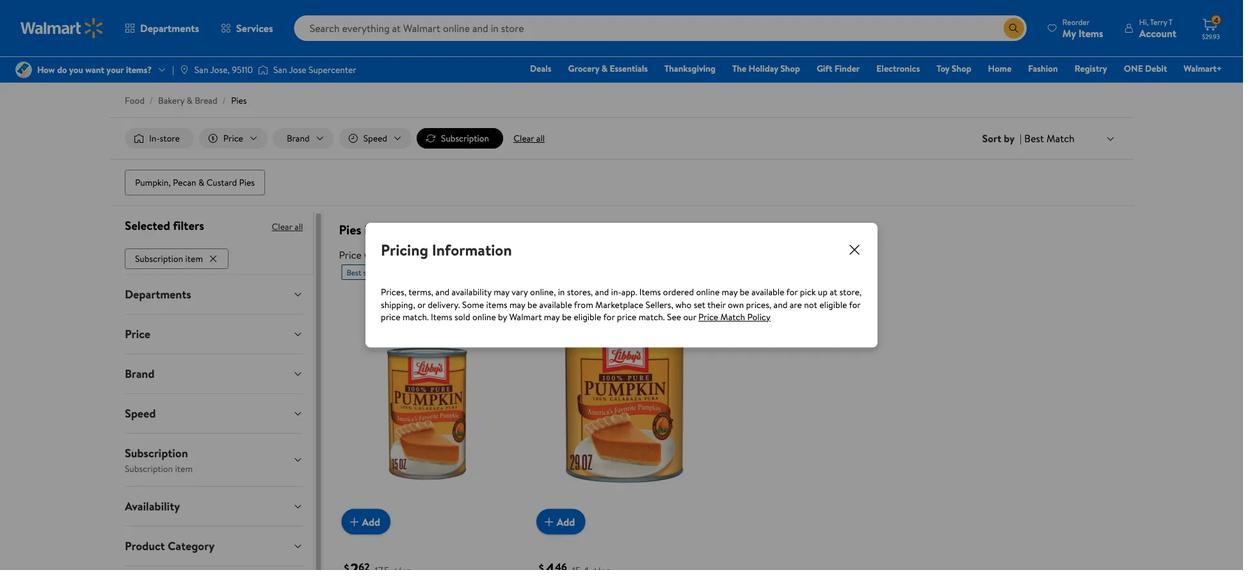Task type: locate. For each thing, give the bounding box(es) containing it.
match.
[[403, 311, 429, 323], [639, 311, 665, 323]]

1 vertical spatial clear
[[272, 220, 293, 233]]

1 horizontal spatial for
[[787, 286, 798, 298]]

1 vertical spatial bread
[[431, 221, 463, 239]]

1 horizontal spatial bakery
[[378, 221, 416, 239]]

available
[[752, 286, 785, 298], [540, 298, 572, 311]]

grocery & essentials
[[569, 62, 648, 75]]

1 vertical spatial bakery
[[378, 221, 416, 239]]

available up policy
[[752, 286, 785, 298]]

2 add button from the left
[[537, 509, 586, 535]]

1 horizontal spatial eligible
[[820, 298, 848, 311]]

2 shop from the left
[[952, 62, 972, 75]]

1 vertical spatial all
[[295, 220, 303, 233]]

by down add to favorites list, libby's 100% pure canned pumpkin all natural no preservatives, 15 oz icon
[[498, 311, 507, 323]]

be up price match policy link
[[740, 286, 750, 298]]

the holiday shop
[[733, 62, 801, 75]]

some
[[462, 298, 484, 311]]

or
[[418, 298, 426, 311]]

add to favorites list, libby's 100% pure canned pumpkin all natural no preservatives, 15 oz image
[[498, 290, 514, 306]]

1 horizontal spatial price
[[617, 311, 637, 323]]

online right sold on the left
[[473, 311, 496, 323]]

0 horizontal spatial by
[[498, 311, 507, 323]]

clear inside sort and filter section element
[[514, 132, 535, 144]]

fashion link
[[1023, 61, 1064, 75]]

4
[[1215, 15, 1219, 25]]

0 vertical spatial clear
[[514, 132, 535, 144]]

price up best
[[339, 248, 362, 262]]

in up when
[[365, 221, 375, 239]]

pies
[[231, 94, 247, 107], [239, 176, 255, 189], [339, 221, 362, 239]]

subscription item list item
[[125, 246, 231, 269]]

grocery & essentials link
[[563, 61, 654, 75]]

by left '|'
[[1005, 131, 1015, 145]]

custard
[[207, 176, 237, 189]]

0 horizontal spatial clear all button
[[272, 217, 303, 237]]

registry link
[[1070, 61, 1114, 75]]

items right 'app.'
[[640, 286, 661, 298]]

one debit
[[1125, 62, 1168, 75]]

subscription
[[441, 132, 489, 144], [135, 252, 183, 265]]

items
[[640, 286, 661, 298], [431, 311, 453, 323]]

libby's 100% pure canned pumpkin all natural no preservatives, 29 oz image
[[537, 285, 714, 524]]

eligible down stores,
[[574, 311, 602, 323]]

pies link
[[231, 94, 247, 107]]

/ right food link
[[150, 94, 153, 107]]

0 horizontal spatial price
[[381, 311, 401, 323]]

bakery for /
[[158, 94, 185, 107]]

0 horizontal spatial add
[[362, 515, 380, 529]]

may
[[494, 286, 510, 298], [722, 286, 738, 298], [510, 298, 526, 311], [544, 311, 560, 323]]

1 horizontal spatial clear all button
[[509, 128, 550, 149]]

sort by |
[[983, 131, 1023, 145]]

bakery for in
[[378, 221, 416, 239]]

0 horizontal spatial clear all
[[272, 220, 303, 233]]

1 horizontal spatial shop
[[952, 62, 972, 75]]

1 horizontal spatial clear all
[[514, 132, 545, 144]]

0 horizontal spatial for
[[604, 311, 615, 323]]

items left sold on the left
[[431, 311, 453, 323]]

subscription item
[[135, 252, 203, 265]]

1 horizontal spatial online
[[473, 311, 496, 323]]

1 vertical spatial online
[[697, 286, 720, 298]]

finder
[[835, 62, 860, 75]]

for left pick
[[787, 286, 798, 298]]

0 horizontal spatial bakery
[[158, 94, 185, 107]]

1 vertical spatial in
[[558, 286, 565, 298]]

all inside sort and filter section element
[[537, 132, 545, 144]]

all
[[537, 132, 545, 144], [295, 220, 303, 233]]

0 horizontal spatial add button
[[342, 509, 391, 535]]

0 horizontal spatial clear
[[272, 220, 293, 233]]

subscription inside button
[[135, 252, 183, 265]]

1 tab from the top
[[115, 275, 313, 314]]

and right terms,
[[436, 286, 450, 298]]

2 vertical spatial online
[[473, 311, 496, 323]]

2 / from the left
[[223, 94, 226, 107]]

2 horizontal spatial be
[[740, 286, 750, 298]]

thanksgiving link
[[659, 61, 722, 75]]

legal information image
[[470, 250, 481, 260]]

price when purchased online
[[339, 248, 465, 262]]

bread up pricing information
[[431, 221, 463, 239]]

prices, terms, and availability may vary online, in stores, and in-app. items ordered online may be available for pick up at store, shipping, or delivery. some items may be available from marketplace sellers, who set their own prices, and are not eligible for price match. items sold online by walmart may be eligible for price match. see our
[[381, 286, 862, 323]]

eligible right not
[[820, 298, 848, 311]]

$29.93
[[1203, 32, 1221, 41]]

pumpkin, pecan & custard pies
[[135, 176, 255, 189]]

vary
[[512, 286, 528, 298]]

2 price from the left
[[617, 311, 637, 323]]

clear for topmost the clear all button
[[514, 132, 535, 144]]

own
[[728, 298, 744, 311]]

1 vertical spatial subscription
[[135, 252, 183, 265]]

0 horizontal spatial in
[[365, 221, 375, 239]]

1 horizontal spatial clear
[[514, 132, 535, 144]]

in-store button
[[125, 128, 194, 149]]

tab
[[115, 275, 313, 314], [115, 314, 313, 353], [115, 354, 313, 393], [115, 394, 313, 433], [115, 433, 313, 486], [115, 487, 313, 526], [115, 526, 313, 565]]

bakery
[[158, 94, 185, 107], [378, 221, 416, 239]]

by inside sort and filter section element
[[1005, 131, 1015, 145]]

subscription inside button
[[441, 132, 489, 144]]

store
[[160, 132, 180, 144]]

eligible
[[820, 298, 848, 311], [574, 311, 602, 323]]

1 vertical spatial by
[[498, 311, 507, 323]]

6 tab from the top
[[115, 487, 313, 526]]

1 vertical spatial price
[[699, 311, 719, 323]]

0 horizontal spatial be
[[528, 298, 537, 311]]

price for price when purchased online
[[339, 248, 362, 262]]

pies up best
[[339, 221, 362, 239]]

Walmart Site-Wide search field
[[294, 15, 1027, 41]]

toy
[[937, 62, 950, 75]]

available left from
[[540, 298, 572, 311]]

price inside the pricing information dialog
[[699, 311, 719, 323]]

/ left pies link
[[223, 94, 226, 107]]

0 horizontal spatial /
[[150, 94, 153, 107]]

and left are
[[774, 298, 788, 311]]

marketplace
[[596, 298, 644, 311]]

see
[[667, 311, 682, 323]]

in-store
[[149, 132, 180, 144]]

add
[[362, 515, 380, 529], [557, 515, 575, 529]]

and left in-
[[595, 286, 609, 298]]

price down "prices,"
[[381, 311, 401, 323]]

applied filters section element
[[125, 217, 204, 234]]

1 horizontal spatial match.
[[639, 311, 665, 323]]

bread for food / bakery & bread / pies
[[195, 94, 218, 107]]

3 tab from the top
[[115, 354, 313, 393]]

availability
[[452, 286, 492, 298]]

0 vertical spatial subscription
[[441, 132, 489, 144]]

0 vertical spatial by
[[1005, 131, 1015, 145]]

shop right toy
[[952, 62, 972, 75]]

bakery right food link
[[158, 94, 185, 107]]

for down in-
[[604, 311, 615, 323]]

1 horizontal spatial all
[[537, 132, 545, 144]]

by
[[1005, 131, 1015, 145], [498, 311, 507, 323]]

add to cart image
[[347, 514, 362, 530]]

from
[[574, 298, 594, 311]]

for
[[787, 286, 798, 298], [850, 298, 861, 311], [604, 311, 615, 323]]

may left vary
[[494, 286, 510, 298]]

1 horizontal spatial by
[[1005, 131, 1015, 145]]

bread left pies link
[[195, 94, 218, 107]]

1 vertical spatial clear all
[[272, 220, 303, 233]]

online right who
[[697, 286, 720, 298]]

walmart+ link
[[1179, 61, 1229, 75]]

one debit link
[[1119, 61, 1174, 75]]

1 add from the left
[[362, 515, 380, 529]]

& right pecan
[[199, 176, 204, 189]]

for right at
[[850, 298, 861, 311]]

clear all for topmost the clear all button
[[514, 132, 545, 144]]

online
[[438, 248, 465, 262], [697, 286, 720, 298], [473, 311, 496, 323]]

1 horizontal spatial in
[[558, 286, 565, 298]]

0 horizontal spatial items
[[431, 311, 453, 323]]

0 horizontal spatial online
[[438, 248, 465, 262]]

gift finder link
[[811, 61, 866, 75]]

price
[[381, 311, 401, 323], [617, 311, 637, 323]]

clear all inside button
[[514, 132, 545, 144]]

bread
[[195, 94, 218, 107], [431, 221, 463, 239]]

shop right holiday
[[781, 62, 801, 75]]

online left legal information icon
[[438, 248, 465, 262]]

item
[[185, 252, 203, 265]]

& up in-store button
[[187, 94, 193, 107]]

be left from
[[562, 311, 572, 323]]

app.
[[622, 286, 638, 298]]

food / bakery & bread / pies
[[125, 94, 247, 107]]

0 vertical spatial all
[[537, 132, 545, 144]]

bread for pies in bakery & bread
[[431, 221, 463, 239]]

1 horizontal spatial items
[[640, 286, 661, 298]]

0 vertical spatial clear all
[[514, 132, 545, 144]]

clear all
[[514, 132, 545, 144], [272, 220, 303, 233]]

match. down terms,
[[403, 311, 429, 323]]

1 horizontal spatial and
[[595, 286, 609, 298]]

pies right bakery & bread "link"
[[231, 94, 247, 107]]

electronics link
[[871, 61, 926, 75]]

price down 'app.'
[[617, 311, 637, 323]]

2 vertical spatial pies
[[339, 221, 362, 239]]

1 horizontal spatial bread
[[431, 221, 463, 239]]

2 add from the left
[[557, 515, 575, 529]]

and
[[436, 286, 450, 298], [595, 286, 609, 298], [774, 298, 788, 311]]

0 horizontal spatial bread
[[195, 94, 218, 107]]

0 vertical spatial in
[[365, 221, 375, 239]]

pies right custard
[[239, 176, 255, 189]]

toy shop link
[[931, 61, 978, 75]]

0 horizontal spatial price
[[339, 248, 362, 262]]

1 vertical spatial pies
[[239, 176, 255, 189]]

2 match. from the left
[[639, 311, 665, 323]]

1 horizontal spatial add button
[[537, 509, 586, 535]]

pricing information dialog
[[366, 223, 878, 347]]

1 horizontal spatial price
[[699, 311, 719, 323]]

clear all button
[[509, 128, 550, 149], [272, 217, 303, 237]]

pies in bakery & bread
[[339, 221, 463, 239]]

0 vertical spatial online
[[438, 248, 465, 262]]

may right items
[[510, 298, 526, 311]]

1 horizontal spatial /
[[223, 94, 226, 107]]

&
[[602, 62, 608, 75], [187, 94, 193, 107], [199, 176, 204, 189], [419, 221, 428, 239]]

0 horizontal spatial shop
[[781, 62, 801, 75]]

0 vertical spatial bread
[[195, 94, 218, 107]]

0 vertical spatial price
[[339, 248, 362, 262]]

0 horizontal spatial match.
[[403, 311, 429, 323]]

7 tab from the top
[[115, 526, 313, 565]]

1 horizontal spatial subscription
[[441, 132, 489, 144]]

0 vertical spatial bakery
[[158, 94, 185, 107]]

bakery up pricing
[[378, 221, 416, 239]]

price right our on the bottom of the page
[[699, 311, 719, 323]]

match. left see at right bottom
[[639, 311, 665, 323]]

1 add button from the left
[[342, 509, 391, 535]]

0 horizontal spatial subscription
[[135, 252, 183, 265]]

be right add to favorites list, libby's 100% pure canned pumpkin all natural no preservatives, 15 oz icon
[[528, 298, 537, 311]]

when
[[364, 248, 388, 262]]

1 horizontal spatial add
[[557, 515, 575, 529]]

subscription button
[[417, 128, 504, 149]]

prices,
[[381, 286, 407, 298]]

in right "online,"
[[558, 286, 565, 298]]

walmart image
[[20, 18, 104, 38]]

online,
[[530, 286, 556, 298]]

policy
[[748, 311, 771, 323]]

1 vertical spatial items
[[431, 311, 453, 323]]



Task type: describe. For each thing, give the bounding box(es) containing it.
holiday
[[749, 62, 779, 75]]

price match policy link
[[699, 311, 771, 323]]

1 price from the left
[[381, 311, 401, 323]]

delivery.
[[428, 298, 460, 311]]

grocery
[[569, 62, 600, 75]]

who
[[676, 298, 692, 311]]

walmart
[[510, 311, 542, 323]]

registry
[[1075, 62, 1108, 75]]

add for add to cart icon
[[362, 515, 380, 529]]

pricing
[[381, 239, 429, 260]]

libby's 100% pure canned pumpkin all natural no preservatives, 15 oz image
[[342, 285, 519, 524]]

subscription for subscription item
[[135, 252, 183, 265]]

shipping,
[[381, 298, 415, 311]]

|
[[1020, 131, 1023, 145]]

best
[[347, 267, 362, 278]]

walmart+
[[1185, 62, 1223, 75]]

pumpkin, pecan & custard pies link
[[125, 170, 265, 195]]

prices,
[[747, 298, 772, 311]]

0 horizontal spatial eligible
[[574, 311, 602, 323]]

may right walmart
[[544, 311, 560, 323]]

deals link
[[525, 61, 558, 75]]

sold
[[455, 311, 471, 323]]

add to cart image
[[542, 514, 557, 530]]

add button for libby's 100% pure canned pumpkin all natural no preservatives, 29 oz image
[[537, 509, 586, 535]]

one
[[1125, 62, 1144, 75]]

2 horizontal spatial online
[[697, 286, 720, 298]]

match
[[721, 311, 746, 323]]

purchased
[[390, 248, 436, 262]]

at
[[830, 286, 838, 298]]

set
[[694, 298, 706, 311]]

essentials
[[610, 62, 648, 75]]

1 horizontal spatial be
[[562, 311, 572, 323]]

selected filters
[[125, 217, 204, 234]]

add for add to cart image
[[557, 515, 575, 529]]

0 vertical spatial clear all button
[[509, 128, 550, 149]]

toy shop
[[937, 62, 972, 75]]

Search search field
[[294, 15, 1027, 41]]

food
[[125, 94, 145, 107]]

clear for bottommost the clear all button
[[272, 220, 293, 233]]

add to favorites list, libby's 100% pure canned pumpkin all natural no preservatives, 29 oz image
[[693, 290, 709, 306]]

in-
[[149, 132, 160, 144]]

filters
[[173, 217, 204, 234]]

price match policy
[[699, 311, 771, 323]]

2 horizontal spatial for
[[850, 298, 861, 311]]

price for price match policy
[[699, 311, 719, 323]]

0 horizontal spatial all
[[295, 220, 303, 233]]

gift
[[817, 62, 833, 75]]

5 tab from the top
[[115, 433, 313, 486]]

fashion
[[1029, 62, 1059, 75]]

our
[[684, 311, 697, 323]]

not
[[805, 298, 818, 311]]

subscription for subscription
[[441, 132, 489, 144]]

gift finder
[[817, 62, 860, 75]]

1 match. from the left
[[403, 311, 429, 323]]

stores,
[[567, 286, 593, 298]]

0 vertical spatial items
[[640, 286, 661, 298]]

deals
[[530, 62, 552, 75]]

the holiday shop link
[[727, 61, 806, 75]]

may up match
[[722, 286, 738, 298]]

1 horizontal spatial available
[[752, 286, 785, 298]]

sort and filter section element
[[110, 118, 1134, 159]]

0 horizontal spatial and
[[436, 286, 450, 298]]

by inside prices, terms, and availability may vary online, in stores, and in-app. items ordered online may be available for pick up at store, shipping, or delivery. some items may be available from marketplace sellers, who set their own prices, and are not eligible for price match. items sold online by walmart may be eligible for price match. see our
[[498, 311, 507, 323]]

in-
[[612, 286, 622, 298]]

food link
[[125, 94, 145, 107]]

home link
[[983, 61, 1018, 75]]

are
[[790, 298, 803, 311]]

terms,
[[409, 286, 434, 298]]

& up pricing
[[419, 221, 428, 239]]

sellers,
[[646, 298, 674, 311]]

debit
[[1146, 62, 1168, 75]]

the
[[733, 62, 747, 75]]

1 / from the left
[[150, 94, 153, 107]]

pick
[[801, 286, 816, 298]]

selected
[[125, 217, 170, 234]]

store,
[[840, 286, 862, 298]]

in inside prices, terms, and availability may vary online, in stores, and in-app. items ordered online may be available for pick up at store, shipping, or delivery. some items may be available from marketplace sellers, who set their own prices, and are not eligible for price match. items sold online by walmart may be eligible for price match. see our
[[558, 286, 565, 298]]

their
[[708, 298, 726, 311]]

add button for libby's 100% pure canned pumpkin all natural no preservatives, 15 oz image
[[342, 509, 391, 535]]

best seller
[[347, 267, 381, 278]]

sort
[[983, 131, 1002, 145]]

1 vertical spatial clear all button
[[272, 217, 303, 237]]

seller
[[363, 267, 381, 278]]

subscription item button
[[125, 248, 229, 269]]

0 vertical spatial pies
[[231, 94, 247, 107]]

thanksgiving
[[665, 62, 716, 75]]

clear all for bottommost the clear all button
[[272, 220, 303, 233]]

2 tab from the top
[[115, 314, 313, 353]]

pumpkin,
[[135, 176, 171, 189]]

1 shop from the left
[[781, 62, 801, 75]]

4 tab from the top
[[115, 394, 313, 433]]

close dialog image
[[847, 242, 863, 257]]

items
[[486, 298, 508, 311]]

bakery & bread link
[[158, 94, 218, 107]]

up
[[818, 286, 828, 298]]

home
[[989, 62, 1012, 75]]

0 horizontal spatial available
[[540, 298, 572, 311]]

pricing information
[[381, 239, 512, 260]]

2 horizontal spatial and
[[774, 298, 788, 311]]

& right grocery
[[602, 62, 608, 75]]

pecan
[[173, 176, 196, 189]]

ordered
[[663, 286, 694, 298]]

information
[[432, 239, 512, 260]]



Task type: vqa. For each thing, say whether or not it's contained in the screenshot.
"Shop fashion" link
no



